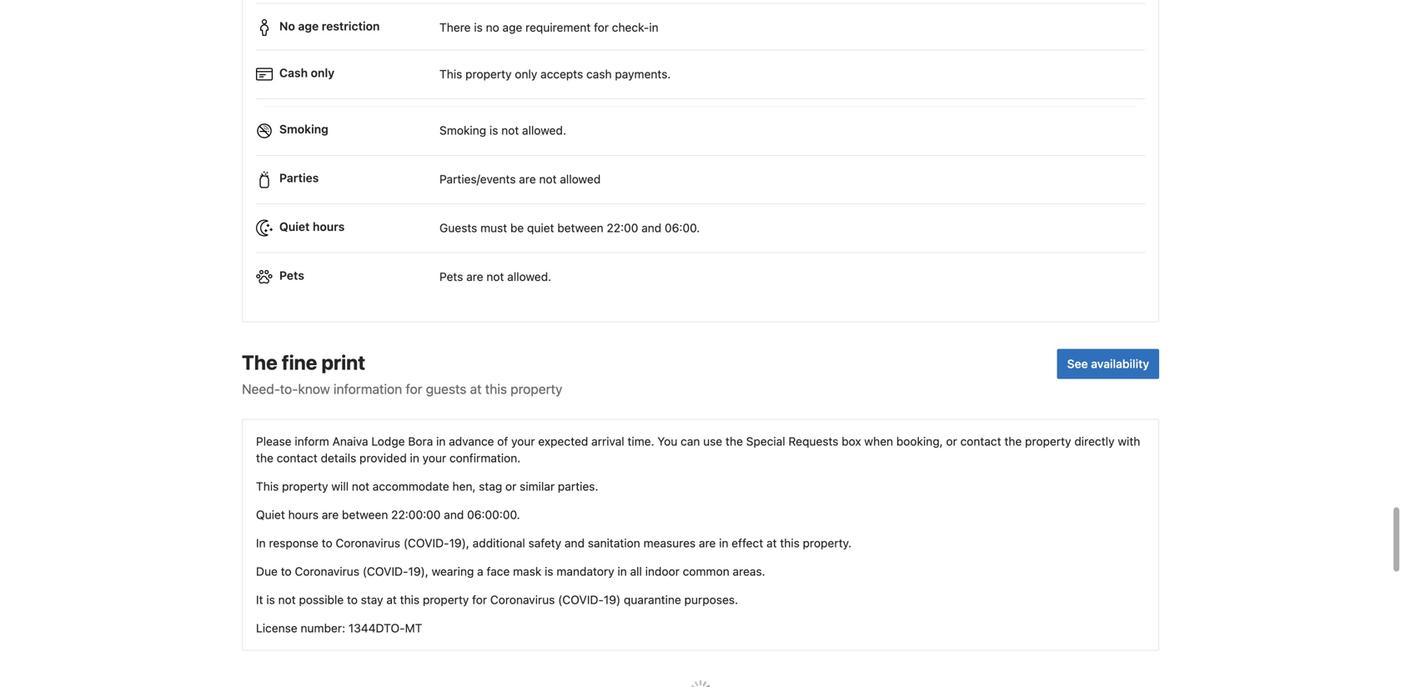 Task type: locate. For each thing, give the bounding box(es) containing it.
this inside the fine print need-to-know information for guests at this property
[[485, 381, 507, 397]]

0 vertical spatial or
[[946, 434, 957, 448]]

the down please
[[256, 451, 273, 465]]

to left stay
[[347, 593, 358, 607]]

to
[[322, 536, 333, 550], [281, 565, 292, 578], [347, 593, 358, 607]]

at inside the fine print need-to-know information for guests at this property
[[470, 381, 482, 397]]

contact right booking,
[[961, 434, 1001, 448]]

in left effect
[[719, 536, 729, 550]]

1 horizontal spatial this
[[485, 381, 507, 397]]

2 horizontal spatial to
[[347, 593, 358, 607]]

availability
[[1091, 357, 1149, 371]]

2 vertical spatial coronavirus
[[490, 593, 555, 607]]

are down guests
[[466, 270, 483, 284]]

0 horizontal spatial smoking
[[279, 122, 328, 136]]

0 vertical spatial hours
[[313, 220, 345, 234]]

or right booking,
[[946, 434, 957, 448]]

smoking up parties
[[279, 122, 328, 136]]

1 vertical spatial your
[[423, 451, 446, 465]]

in left all
[[618, 565, 627, 578]]

is for it is not possible to stay at this property for coronavirus (covid-19) quarantine purposes.
[[266, 593, 275, 607]]

0 vertical spatial at
[[470, 381, 482, 397]]

0 vertical spatial between
[[557, 221, 604, 235]]

this right guests
[[485, 381, 507, 397]]

pets down quiet hours
[[279, 268, 304, 282]]

advance
[[449, 434, 494, 448]]

this for this property only accepts cash payments.
[[440, 67, 462, 81]]

requirement
[[526, 20, 591, 34]]

between down will
[[342, 508, 388, 522]]

is left no at the left of the page
[[474, 20, 483, 34]]

quiet for quiet hours are between 22:00:00 and 06:00:00.
[[256, 508, 285, 522]]

1 horizontal spatial at
[[470, 381, 482, 397]]

0 horizontal spatial this
[[256, 479, 279, 493]]

0 vertical spatial and
[[642, 221, 662, 235]]

smoking up parties/events
[[440, 124, 486, 137]]

age right the no on the top left of page
[[298, 19, 319, 33]]

1 horizontal spatial for
[[472, 593, 487, 607]]

is up parties/events
[[490, 124, 498, 137]]

1 vertical spatial at
[[767, 536, 777, 550]]

smoking for smoking
[[279, 122, 328, 136]]

parties/events
[[440, 172, 516, 186]]

this
[[485, 381, 507, 397], [780, 536, 800, 550], [400, 593, 420, 607]]

time.
[[628, 434, 654, 448]]

not up parties/events are not allowed
[[501, 124, 519, 137]]

0 vertical spatial this
[[485, 381, 507, 397]]

0 horizontal spatial this
[[400, 593, 420, 607]]

0 vertical spatial this
[[440, 67, 462, 81]]

is right it
[[266, 593, 275, 607]]

see availability button
[[1057, 349, 1159, 379]]

0 vertical spatial for
[[594, 20, 609, 34]]

in up payments.
[[649, 20, 659, 34]]

this down there
[[440, 67, 462, 81]]

hours for quiet hours
[[313, 220, 345, 234]]

mt
[[405, 621, 422, 635]]

1 horizontal spatial smoking
[[440, 124, 486, 137]]

1 horizontal spatial to
[[322, 536, 333, 550]]

property.
[[803, 536, 852, 550]]

(covid- up stay
[[363, 565, 408, 578]]

cash
[[586, 67, 612, 81]]

coronavirus down mask
[[490, 593, 555, 607]]

is right mask
[[545, 565, 553, 578]]

2 horizontal spatial and
[[642, 221, 662, 235]]

all
[[630, 565, 642, 578]]

age right no at the left of the page
[[503, 20, 522, 34]]

pets down guests
[[440, 270, 463, 284]]

the right use
[[726, 434, 743, 448]]

to right response
[[322, 536, 333, 550]]

need-
[[242, 381, 280, 397]]

this up mt
[[400, 593, 420, 607]]

and right safety
[[565, 536, 585, 550]]

0 horizontal spatial only
[[311, 66, 335, 80]]

anaiva
[[332, 434, 368, 448]]

2 horizontal spatial at
[[767, 536, 777, 550]]

fine
[[282, 351, 317, 374]]

hen,
[[452, 479, 476, 493]]

property left directly on the bottom right of the page
[[1025, 434, 1071, 448]]

quiet
[[527, 221, 554, 235]]

coronavirus up possible
[[295, 565, 359, 578]]

1 vertical spatial for
[[406, 381, 422, 397]]

19), up wearing
[[449, 536, 469, 550]]

1 vertical spatial hours
[[288, 508, 319, 522]]

0 vertical spatial quiet
[[279, 220, 310, 234]]

allowed.
[[522, 124, 566, 137], [507, 270, 551, 284]]

the
[[726, 434, 743, 448], [1005, 434, 1022, 448], [256, 451, 273, 465]]

to right "due"
[[281, 565, 292, 578]]

not
[[501, 124, 519, 137], [539, 172, 557, 186], [487, 270, 504, 284], [352, 479, 369, 493], [278, 593, 296, 607]]

2 horizontal spatial the
[[1005, 434, 1022, 448]]

sanitation
[[588, 536, 640, 550]]

(covid- down 22:00:00
[[404, 536, 449, 550]]

0 horizontal spatial pets
[[279, 268, 304, 282]]

coronavirus down quiet hours are between 22:00:00 and 06:00:00.
[[336, 536, 400, 550]]

19), left wearing
[[408, 565, 429, 578]]

details
[[321, 451, 356, 465]]

19),
[[449, 536, 469, 550], [408, 565, 429, 578]]

number:
[[301, 621, 345, 635]]

2 vertical spatial this
[[400, 593, 420, 607]]

due to coronavirus (covid-19), wearing a face mask is mandatory in all indoor common areas.
[[256, 565, 765, 578]]

only left accepts
[[515, 67, 537, 81]]

confirmation.
[[450, 451, 521, 465]]

quiet
[[279, 220, 310, 234], [256, 508, 285, 522]]

0 vertical spatial 19),
[[449, 536, 469, 550]]

must
[[480, 221, 507, 235]]

in right bora
[[436, 434, 446, 448]]

cash
[[279, 66, 308, 80]]

guests must be quiet between 22:00 and 06:00.
[[440, 221, 700, 235]]

similar
[[520, 479, 555, 493]]

this
[[440, 67, 462, 81], [256, 479, 279, 493]]

1 horizontal spatial 19),
[[449, 536, 469, 550]]

0 horizontal spatial at
[[386, 593, 397, 607]]

only right the cash
[[311, 66, 335, 80]]

not right it
[[278, 593, 296, 607]]

not left allowed
[[539, 172, 557, 186]]

see availability
[[1067, 357, 1149, 371]]

property
[[466, 67, 512, 81], [511, 381, 563, 397], [1025, 434, 1071, 448], [282, 479, 328, 493], [423, 593, 469, 607]]

1 vertical spatial quiet
[[256, 508, 285, 522]]

0 horizontal spatial for
[[406, 381, 422, 397]]

contact
[[961, 434, 1001, 448], [277, 451, 318, 465]]

hours down parties
[[313, 220, 345, 234]]

property up expected
[[511, 381, 563, 397]]

hours
[[313, 220, 345, 234], [288, 508, 319, 522]]

1 horizontal spatial age
[[503, 20, 522, 34]]

the fine print need-to-know information for guests at this property
[[242, 351, 563, 397]]

(covid- down mandatory
[[558, 593, 604, 607]]

0 horizontal spatial or
[[505, 479, 517, 493]]

1 horizontal spatial or
[[946, 434, 957, 448]]

your down bora
[[423, 451, 446, 465]]

your right of
[[511, 434, 535, 448]]

1 vertical spatial to
[[281, 565, 292, 578]]

stay
[[361, 593, 383, 607]]

box
[[842, 434, 861, 448]]

between right the quiet
[[557, 221, 604, 235]]

1 vertical spatial this
[[780, 536, 800, 550]]

0 horizontal spatial 19),
[[408, 565, 429, 578]]

0 vertical spatial allowed.
[[522, 124, 566, 137]]

1 vertical spatial allowed.
[[507, 270, 551, 284]]

0 horizontal spatial between
[[342, 508, 388, 522]]

1 vertical spatial this
[[256, 479, 279, 493]]

2 vertical spatial at
[[386, 593, 397, 607]]

and right 22:00
[[642, 221, 662, 235]]

for down a
[[472, 593, 487, 607]]

pets
[[279, 268, 304, 282], [440, 270, 463, 284]]

0 horizontal spatial contact
[[277, 451, 318, 465]]

quiet up in
[[256, 508, 285, 522]]

0 vertical spatial to
[[322, 536, 333, 550]]

hours up response
[[288, 508, 319, 522]]

1 horizontal spatial only
[[515, 67, 537, 81]]

1 vertical spatial between
[[342, 508, 388, 522]]

parties/events are not allowed
[[440, 172, 601, 186]]

and down "hen,"
[[444, 508, 464, 522]]

will
[[331, 479, 349, 493]]

for
[[594, 20, 609, 34], [406, 381, 422, 397], [472, 593, 487, 607]]

smoking
[[279, 122, 328, 136], [440, 124, 486, 137]]

allowed. down the quiet
[[507, 270, 551, 284]]

the left directly on the bottom right of the page
[[1005, 434, 1022, 448]]

property inside please inform anaiva lodge bora in advance of your expected arrival time. you can use the special requests box when booking, or contact the property directly with the contact details provided in your confirmation.
[[1025, 434, 1071, 448]]

this property only accepts cash payments.
[[440, 67, 671, 81]]

mandatory
[[557, 565, 614, 578]]

this down please
[[256, 479, 279, 493]]

0 vertical spatial contact
[[961, 434, 1001, 448]]

not down must
[[487, 270, 504, 284]]

2 vertical spatial and
[[565, 536, 585, 550]]

not for parties/events
[[539, 172, 557, 186]]

at right effect
[[767, 536, 777, 550]]

this left 'property.'
[[780, 536, 800, 550]]

0 horizontal spatial your
[[423, 451, 446, 465]]

accommodate
[[373, 479, 449, 493]]

age
[[298, 19, 319, 33], [503, 20, 522, 34]]

1 horizontal spatial pets
[[440, 270, 463, 284]]

0 vertical spatial your
[[511, 434, 535, 448]]

or right the stag
[[505, 479, 517, 493]]

are down will
[[322, 508, 339, 522]]

2 vertical spatial for
[[472, 593, 487, 607]]

1 horizontal spatial your
[[511, 434, 535, 448]]

quiet down parties
[[279, 220, 310, 234]]

areas.
[[733, 565, 765, 578]]

at right guests
[[470, 381, 482, 397]]

allowed. up parties/events are not allowed
[[522, 124, 566, 137]]

property inside the fine print need-to-know information for guests at this property
[[511, 381, 563, 397]]

2 vertical spatial to
[[347, 593, 358, 607]]

bora
[[408, 434, 433, 448]]

1 vertical spatial 19),
[[408, 565, 429, 578]]

pets for pets are not allowed.
[[440, 270, 463, 284]]

1 horizontal spatial this
[[440, 67, 462, 81]]

for left guests
[[406, 381, 422, 397]]

with
[[1118, 434, 1140, 448]]

pets for pets
[[279, 268, 304, 282]]

in response to coronavirus (covid-19), additional safety and sanitation measures are in effect at this property.
[[256, 536, 852, 550]]

for inside the fine print need-to-know information for guests at this property
[[406, 381, 422, 397]]

1 vertical spatial and
[[444, 508, 464, 522]]

quarantine
[[624, 593, 681, 607]]

for left check-
[[594, 20, 609, 34]]

only
[[311, 66, 335, 80], [515, 67, 537, 81]]

0 horizontal spatial to
[[281, 565, 292, 578]]

see
[[1067, 357, 1088, 371]]

at right stay
[[386, 593, 397, 607]]

contact down inform
[[277, 451, 318, 465]]



Task type: vqa. For each thing, say whether or not it's contained in the screenshot.
the 5 to the bottom
no



Task type: describe. For each thing, give the bounding box(es) containing it.
stag
[[479, 479, 502, 493]]

0 horizontal spatial and
[[444, 508, 464, 522]]

22:00:00
[[391, 508, 441, 522]]

or inside please inform anaiva lodge bora in advance of your expected arrival time. you can use the special requests box when booking, or contact the property directly with the contact details provided in your confirmation.
[[946, 434, 957, 448]]

property down wearing
[[423, 593, 469, 607]]

allowed. for pets are not allowed.
[[507, 270, 551, 284]]

06:00:00.
[[467, 508, 520, 522]]

license number: 1344dto-mt
[[256, 621, 422, 635]]

allowed
[[560, 172, 601, 186]]

booking,
[[897, 434, 943, 448]]

due
[[256, 565, 278, 578]]

hours for quiet hours are between 22:00:00 and 06:00:00.
[[288, 508, 319, 522]]

cash only
[[279, 66, 335, 80]]

1 horizontal spatial contact
[[961, 434, 1001, 448]]

parties
[[279, 171, 319, 185]]

please
[[256, 434, 292, 448]]

directly
[[1075, 434, 1115, 448]]

know
[[298, 381, 330, 397]]

0 horizontal spatial the
[[256, 451, 273, 465]]

this property will not accommodate hen, stag or similar parties.
[[256, 479, 598, 493]]

of
[[497, 434, 508, 448]]

expected
[[538, 434, 588, 448]]

indoor
[[645, 565, 680, 578]]

the
[[242, 351, 277, 374]]

arrival
[[591, 434, 624, 448]]

additional
[[473, 536, 525, 550]]

accepts
[[541, 67, 583, 81]]

in
[[256, 536, 266, 550]]

1344dto-
[[349, 621, 405, 635]]

are up the be
[[519, 172, 536, 186]]

2 horizontal spatial this
[[780, 536, 800, 550]]

face
[[487, 565, 510, 578]]

1 horizontal spatial and
[[565, 536, 585, 550]]

lodge
[[371, 434, 405, 448]]

not for smoking
[[501, 124, 519, 137]]

there
[[440, 20, 471, 34]]

mask
[[513, 565, 542, 578]]

0 vertical spatial (covid-
[[404, 536, 449, 550]]

no
[[486, 20, 499, 34]]

1 horizontal spatial the
[[726, 434, 743, 448]]

06:00.
[[665, 221, 700, 235]]

2 vertical spatial (covid-
[[558, 593, 604, 607]]

license
[[256, 621, 298, 635]]

not for it
[[278, 593, 296, 607]]

0 vertical spatial coronavirus
[[336, 536, 400, 550]]

no
[[279, 19, 295, 33]]

payments.
[[615, 67, 671, 81]]

when
[[864, 434, 893, 448]]

19)
[[604, 593, 621, 607]]

pets are not allowed.
[[440, 270, 551, 284]]

restriction
[[322, 19, 380, 33]]

smoking is not allowed.
[[440, 124, 566, 137]]

special
[[746, 434, 785, 448]]

this for this property will not accommodate hen, stag or similar parties.
[[256, 479, 279, 493]]

1 vertical spatial contact
[[277, 451, 318, 465]]

effect
[[732, 536, 763, 550]]

not for pets
[[487, 270, 504, 284]]

check-
[[612, 20, 649, 34]]

print
[[321, 351, 365, 374]]

response
[[269, 536, 319, 550]]

purposes.
[[684, 593, 738, 607]]

use
[[703, 434, 723, 448]]

property down no at the left of the page
[[466, 67, 512, 81]]

not right will
[[352, 479, 369, 493]]

is for there is no age requirement for check-in
[[474, 20, 483, 34]]

requests
[[789, 434, 839, 448]]

quiet hours are between 22:00:00 and 06:00:00.
[[256, 508, 520, 522]]

allowed. for smoking is not allowed.
[[522, 124, 566, 137]]

guests
[[440, 221, 477, 235]]

can
[[681, 434, 700, 448]]

no age restriction
[[279, 19, 380, 33]]

wearing
[[432, 565, 474, 578]]

1 horizontal spatial between
[[557, 221, 604, 235]]

quiet for quiet hours
[[279, 220, 310, 234]]

is for smoking is not allowed.
[[490, 124, 498, 137]]

property left will
[[282, 479, 328, 493]]

1 vertical spatial or
[[505, 479, 517, 493]]

possible
[[299, 593, 344, 607]]

22:00
[[607, 221, 638, 235]]

to-
[[280, 381, 298, 397]]

you
[[658, 434, 678, 448]]

please inform anaiva lodge bora in advance of your expected arrival time. you can use the special requests box when booking, or contact the property directly with the contact details provided in your confirmation.
[[256, 434, 1140, 465]]

1 vertical spatial coronavirus
[[295, 565, 359, 578]]

are up common
[[699, 536, 716, 550]]

in down bora
[[410, 451, 419, 465]]

inform
[[295, 434, 329, 448]]

information
[[334, 381, 402, 397]]

parties.
[[558, 479, 598, 493]]

common
[[683, 565, 730, 578]]

smoking for smoking is not allowed.
[[440, 124, 486, 137]]

measures
[[644, 536, 696, 550]]

0 horizontal spatial age
[[298, 19, 319, 33]]

be
[[510, 221, 524, 235]]

2 horizontal spatial for
[[594, 20, 609, 34]]

there is no age requirement for check-in
[[440, 20, 659, 34]]

safety
[[528, 536, 561, 550]]

it is not possible to stay at this property for coronavirus (covid-19) quarantine purposes.
[[256, 593, 738, 607]]

provided
[[360, 451, 407, 465]]

1 vertical spatial (covid-
[[363, 565, 408, 578]]

it
[[256, 593, 263, 607]]

a
[[477, 565, 484, 578]]



